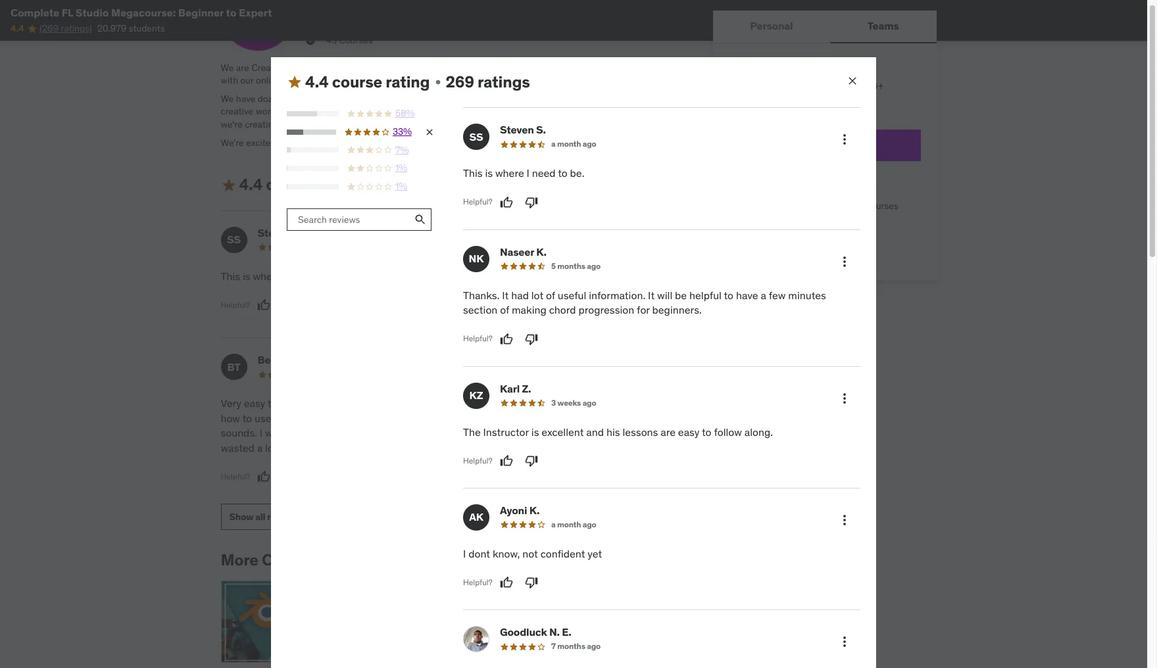 Task type: describe. For each thing, give the bounding box(es) containing it.
engagement
[[788, 224, 841, 236]]

this is where i need to be. for to
[[221, 270, 342, 283]]

helpful for mark review by naseer k. as unhelpful icon
[[689, 289, 722, 302]]

of up excellent
[[544, 397, 554, 410]]

useful for mark review by naseer k. as unhelpful image at bottom left
[[556, 397, 585, 410]]

helpful? for rightmost mark review by steven s. as helpful icon
[[463, 197, 492, 207]]

and right us
[[379, 137, 395, 148]]

very
[[221, 397, 241, 410]]

1 vertical spatial udemy
[[793, 138, 827, 151]]

0 horizontal spatial you
[[310, 137, 325, 148]]

of left years
[[289, 93, 297, 104]]

in
[[381, 93, 389, 104]]

let's
[[595, 137, 615, 148]]

beginners. for mark review by naseer k. as unhelpful icon
[[652, 303, 702, 317]]

medium image for xsmall icon on top of illustration,
[[287, 74, 303, 90]]

7 months ago
[[551, 642, 601, 652]]

2 vertical spatial the
[[422, 412, 437, 425]]

(269
[[39, 23, 59, 34]]

0 horizontal spatial unleash
[[499, 137, 532, 148]]

i dont know, not confident yet
[[463, 547, 602, 560]]

ss for to
[[227, 233, 241, 246]]

additional actions for review by goodluck n. e. image
[[837, 634, 853, 650]]

mark review by naseer k. as helpful image for mark review by naseer k. as unhelpful image at bottom left
[[498, 456, 511, 469]]

to right wait
[[452, 137, 460, 148]]

45 courses
[[326, 34, 373, 46]]

5 months ago
[[551, 261, 601, 271]]

58% button
[[287, 107, 435, 120]]

mark review by ayoni k. as unhelpful image
[[525, 577, 538, 590]]

to down creating.
[[278, 137, 286, 148]]

mark review by timilehin o. as helpful image
[[498, 299, 511, 312]]

be inside we are creativity unleashed, a group of professional creators dedicated to helping you unleash your creativity with our online courses. we have dozens of years of experience in design, illustration, filmmaking, video editing and other areas of creative work. we believe that education needs to be fun and engaging and that's exactly the kind of courses we're creating. we're excited to have you here with us and we can't wait to help you unleash your creativity. let's do this!
[[426, 106, 437, 117]]

helpful? for mark review by ayoni k. as helpful icon
[[463, 578, 492, 587]]

be. for nk
[[570, 167, 585, 180]]

ss for nk
[[469, 130, 483, 143]]

1 vertical spatial we
[[221, 93, 234, 104]]

nk inside naseer k. nk
[[467, 360, 482, 374]]

follow inside very easy to follow and the instructor explains how to use each icon and section to adjust the sounds. i would have been lost for weeks and wasted a lot of time without taking this course.
[[280, 397, 308, 410]]

areas
[[618, 93, 640, 104]]

0 vertical spatial we
[[221, 62, 234, 73]]

5
[[551, 261, 556, 271]]

to down instructor
[[378, 412, 388, 425]]

e.
[[562, 626, 571, 639]]

rating for xsmall icon on top of illustration,
[[386, 71, 430, 92]]

feeling
[[462, 270, 494, 283]]

learning
[[750, 224, 786, 236]]

where for to
[[253, 270, 282, 283]]

instructor
[[348, 397, 394, 410]]

this!
[[630, 137, 647, 148]]

ben t.
[[258, 354, 287, 367]]

tab list containing personal
[[713, 11, 937, 43]]

organization.
[[729, 106, 782, 118]]

0 vertical spatial 269
[[446, 71, 474, 92]]

rating for xsmall icon underneath 7% button
[[320, 174, 364, 195]]

confident
[[541, 547, 585, 560]]

complete fl studio megacourse: beginner to expert
[[11, 6, 272, 19]]

mark review by naseer k. as unhelpful image
[[525, 333, 538, 346]]

the inside we are creativity unleashed, a group of professional creators dedicated to helping you unleash your creativity with our online courses. we have dozens of years of experience in design, illustration, filmmaking, video editing and other areas of creative work. we believe that education needs to be fun and engaging and that's exactly the kind of courses we're creating. we're excited to have you here with us and we can't wait to help you unleash your creativity. let's do this!
[[587, 106, 600, 117]]

help
[[463, 137, 480, 148]]

4.4 course rating for xsmall icon on top of illustration,
[[305, 71, 430, 92]]

top‑rated
[[729, 93, 768, 105]]

our
[[240, 74, 254, 86]]

feeling excited
[[462, 270, 530, 283]]

we're
[[221, 137, 244, 148]]

to up use
[[268, 397, 277, 410]]

how
[[221, 412, 240, 425]]

learning engagement tools
[[750, 224, 863, 236]]

mark review by naseer k. as unhelpful image
[[523, 456, 536, 469]]

dozens
[[258, 93, 287, 104]]

to left expert
[[226, 6, 237, 19]]

a down that's
[[551, 139, 556, 149]]

mark review by ayoni k. as helpful image
[[500, 577, 513, 590]]

month for to
[[557, 139, 581, 149]]

of right group
[[375, 62, 383, 73]]

2 vertical spatial is
[[531, 425, 539, 439]]

excellent
[[542, 425, 584, 439]]

33%
[[393, 126, 412, 137]]

helpful? for mark review by karl z. as helpful icon
[[463, 456, 492, 465]]

of right 'mark review by timilehin o. as unhelpful' icon
[[546, 289, 555, 302]]

1 1% button from the top
[[287, 162, 435, 175]]

design,
[[391, 93, 421, 104]]

time
[[291, 441, 312, 454]]

helpful? left mark review by ben t. as helpful image
[[221, 471, 250, 481]]

0 vertical spatial weeks
[[558, 398, 581, 408]]

ago for information.
[[587, 261, 601, 271]]

thanks. it had lot of useful information. it will be helpful to have a few minutes section of making chord progression for beginners. for mark review by naseer k. as unhelpful icon
[[463, 289, 826, 317]]

information. for mark review by naseer k. as unhelpful image at bottom left
[[587, 397, 644, 410]]

mark review by steven s. as unhelpful image
[[525, 196, 538, 209]]

information. for mark review by naseer k. as unhelpful icon
[[589, 289, 646, 302]]

z.
[[522, 382, 531, 395]]

engaging
[[472, 106, 511, 117]]

creativity inside we are creativity unleashed, a group of professional creators dedicated to helping you unleash your creativity with our online courses. we have dozens of years of experience in design, illustration, filmmaking, video editing and other areas of creative work. we believe that education needs to be fun and engaging and that's exactly the kind of courses we're creating. we're excited to have you here with us and we can't wait to help you unleash your creativity. let's do this!
[[251, 62, 291, 73]]

58%
[[395, 107, 415, 119]]

udemy business image
[[729, 59, 821, 75]]

ratings for xsmall icon on top of illustration,
[[478, 71, 530, 92]]

1 vertical spatial 269
[[380, 174, 408, 195]]

personal button
[[713, 11, 830, 42]]

and right fun
[[455, 106, 470, 117]]

goodluck
[[500, 626, 547, 639]]

a up 'confident'
[[551, 520, 556, 530]]

0 vertical spatial unleash
[[577, 62, 609, 73]]

additional actions for review by ayoni k. image
[[837, 512, 853, 528]]

ago up the yet
[[583, 520, 596, 530]]

and up been
[[321, 412, 339, 425]]

this inside subscribe to this course and 25,000+ top‑rated udemy courses for your organization.
[[782, 80, 798, 92]]

7% button
[[287, 144, 435, 157]]

be. for to
[[328, 270, 342, 283]]

lessons
[[623, 425, 658, 439]]

sounds.
[[221, 426, 257, 440]]

kind
[[602, 106, 620, 117]]

of right "areas"
[[642, 93, 650, 104]]

269 ratings for xsmall icon underneath 7% button
[[380, 174, 464, 195]]

0 horizontal spatial 25,000+
[[750, 200, 786, 212]]

0 horizontal spatial with
[[221, 74, 238, 86]]

ratings)
[[61, 23, 92, 34]]

wait
[[433, 137, 450, 148]]

45
[[326, 34, 337, 46]]

1 horizontal spatial mark review by steven s. as helpful image
[[500, 196, 513, 209]]

be for mark review by naseer k. as unhelpful image at bottom left
[[462, 412, 473, 425]]

3
[[551, 398, 556, 408]]

to inside subscribe to this course and 25,000+ top‑rated udemy courses for your organization.
[[772, 80, 780, 92]]

lms
[[788, 247, 806, 259]]

4.4 for xsmall icon underneath 7% button's medium image
[[239, 174, 263, 195]]

making for mark review by naseer k. as unhelpful icon
[[512, 303, 547, 317]]

and inside subscribe to this course and 25,000+ top‑rated udemy courses for your organization.
[[830, 80, 845, 92]]

ago right 7
[[587, 642, 601, 652]]

and up exactly
[[576, 93, 592, 104]]

courses inside subscribe to this course and 25,000+ top‑rated udemy courses for your organization.
[[801, 93, 834, 105]]

naseer for naseer k. nk
[[498, 354, 533, 367]]

k. for ayoni k.
[[529, 504, 540, 517]]

of left 'mark review by timilehin o. as unhelpful' icon
[[500, 303, 509, 317]]

is for nk
[[485, 167, 493, 180]]

section inside very easy to follow and the instructor explains how to use each icon and section to adjust the sounds. i would have been lost for weeks and wasted a lot of time without taking this course.
[[342, 412, 376, 425]]

20,979
[[97, 23, 127, 34]]

dedicated
[[473, 62, 515, 73]]

subscribe to this course and 25,000+ top‑rated udemy courses for your organization.
[[729, 80, 884, 118]]

progression for mark review by naseer k. as unhelpful image at bottom left
[[528, 426, 584, 440]]

teams
[[868, 19, 899, 33]]

lot for mark review by naseer k. as unhelpful icon
[[531, 289, 544, 302]]

know,
[[493, 547, 520, 560]]

1 horizontal spatial your
[[611, 62, 629, 73]]

2 horizontal spatial you
[[560, 62, 575, 73]]

subscribe
[[729, 80, 770, 92]]

thanks. for mark review by naseer k. as unhelpful image at bottom left
[[462, 397, 498, 410]]

have up creative
[[236, 93, 255, 104]]

and down video
[[513, 106, 528, 117]]

1 horizontal spatial you
[[483, 137, 497, 148]]

to down search reviews text field
[[316, 270, 325, 283]]

each
[[274, 412, 297, 425]]

creativity
[[631, 62, 669, 73]]

of down "areas"
[[622, 106, 630, 117]]

medium image for xsmall icon underneath 7% button
[[221, 177, 237, 193]]

and inside dialog
[[586, 425, 604, 439]]

269 ratings for xsmall icon on top of illustration,
[[446, 71, 530, 92]]

ak
[[469, 511, 483, 524]]

2 horizontal spatial courses
[[866, 200, 899, 212]]

and up course. at the bottom left of page
[[414, 426, 432, 440]]

1 vertical spatial are
[[661, 425, 676, 439]]

1 1% from the top
[[395, 162, 407, 174]]

instructor
[[483, 425, 529, 439]]

business
[[829, 138, 874, 151]]

2 vertical spatial your
[[534, 137, 551, 148]]

dialog containing 4.4 course rating
[[271, 57, 876, 668]]

online
[[256, 74, 281, 86]]

a down 3
[[547, 412, 553, 425]]

xsmall image up illustration,
[[433, 77, 443, 87]]

to left along. at the bottom right of the page
[[702, 425, 712, 439]]

need for nk
[[532, 167, 556, 180]]

&
[[811, 200, 817, 212]]

do
[[617, 137, 628, 148]]

to up instructor on the bottom left of page
[[510, 412, 520, 425]]

the
[[463, 425, 481, 439]]

by
[[326, 550, 344, 570]]

helpful? for mark review by naseer k. as helpful icon related to mark review by naseer k. as unhelpful image at bottom left
[[462, 457, 491, 467]]

mark review by karl z. as unhelpful image
[[525, 455, 538, 468]]

thanks. for mark review by naseer k. as unhelpful icon
[[463, 289, 500, 302]]

ago for lessons
[[583, 398, 596, 408]]

naseer k. nk
[[467, 354, 545, 374]]

show all reviews
[[229, 511, 300, 523]]

of up that
[[324, 93, 332, 104]]

useful for mark review by naseer k. as unhelpful icon
[[558, 289, 586, 302]]

sso
[[750, 247, 768, 259]]

chord for mark review by naseer k. as unhelpful icon
[[549, 303, 576, 317]]

the instructor is excellent and his lessons are easy to follow along.
[[463, 425, 773, 439]]

mark review by ben t. as helpful image
[[257, 470, 270, 483]]

1 horizontal spatial with
[[348, 137, 365, 148]]

ayoni
[[500, 504, 527, 517]]

additional actions for review by naseer k. image
[[837, 254, 853, 270]]

show all reviews button
[[221, 504, 309, 530]]

20,979 students
[[97, 23, 165, 34]]

karl z.
[[500, 382, 531, 395]]

3 weeks ago
[[551, 398, 596, 408]]

fun
[[439, 106, 452, 117]]

to left helping
[[517, 62, 525, 73]]

0 horizontal spatial the
[[330, 397, 346, 410]]

and up icon
[[310, 397, 328, 410]]

steven s. for to
[[258, 226, 303, 239]]

in-
[[819, 200, 830, 212]]

ben
[[258, 354, 277, 367]]

minutes for mark review by naseer k. as unhelpful image at bottom left
[[575, 412, 613, 425]]

editing
[[545, 93, 574, 104]]

making for mark review by naseer k. as unhelpful image at bottom left
[[462, 426, 496, 440]]

25,000+ inside subscribe to this course and 25,000+ top‑rated udemy courses for your organization.
[[848, 80, 884, 92]]

2 1% from the top
[[395, 180, 407, 192]]



Task type: vqa. For each thing, say whether or not it's contained in the screenshot.
bottom My
no



Task type: locate. For each thing, give the bounding box(es) containing it.
this down udemy business "image"
[[782, 80, 798, 92]]

helpful
[[689, 289, 722, 302], [476, 412, 508, 425]]

0 horizontal spatial mark review by steven s. as helpful image
[[257, 299, 270, 312]]

courses for more
[[262, 550, 322, 570]]

this inside very easy to follow and the instructor explains how to use each icon and section to adjust the sounds. i would have been lost for weeks and wasted a lot of time without taking this course.
[[385, 441, 402, 454]]

have down icon
[[296, 426, 318, 440]]

weeks inside very easy to follow and the instructor explains how to use each icon and section to adjust the sounds. i would have been lost for weeks and wasted a lot of time without taking this course.
[[382, 426, 412, 440]]

helpful? down unleashed
[[463, 578, 492, 587]]

not
[[523, 547, 538, 560]]

very easy to follow and the instructor explains how to use each icon and section to adjust the sounds. i would have been lost for weeks and wasted a lot of time without taking this course.
[[221, 397, 439, 454]]

your inside subscribe to this course and 25,000+ top‑rated udemy courses for your organization.
[[849, 93, 867, 105]]

helpful? for mark review by naseer k. as unhelpful icon's mark review by naseer k. as helpful icon
[[463, 334, 492, 344]]

beginners. inside dialog
[[652, 303, 702, 317]]

here
[[327, 137, 346, 148]]

helpful? left mark review by timilehin o. as helpful icon on the left top of the page
[[462, 300, 491, 310]]

steven for to
[[258, 226, 292, 239]]

minutes for mark review by naseer k. as unhelpful icon
[[788, 289, 826, 302]]

1 vertical spatial medium image
[[221, 177, 237, 193]]

ratings up "filmmaking," on the top
[[478, 71, 530, 92]]

useful
[[558, 289, 586, 302], [556, 397, 585, 410]]

unleash up the other
[[577, 62, 609, 73]]

0 horizontal spatial steven
[[258, 226, 292, 239]]

helpful inside dialog
[[689, 289, 722, 302]]

mark review by naseer k. as helpful image
[[500, 333, 513, 346], [498, 456, 511, 469]]

had inside dialog
[[511, 289, 529, 302]]

section up lost
[[342, 412, 376, 425]]

ago right 3
[[583, 398, 596, 408]]

1 vertical spatial the
[[330, 397, 346, 410]]

1 horizontal spatial follow
[[714, 425, 742, 439]]

1 vertical spatial ratings
[[412, 174, 464, 195]]

be
[[426, 106, 437, 117], [675, 289, 687, 302], [462, 412, 473, 425]]

to down the creativity.
[[558, 167, 568, 180]]

we are creativity unleashed, a group of professional creators dedicated to helping you unleash your creativity with our online courses. we have dozens of years of experience in design, illustration, filmmaking, video editing and other areas of creative work. we believe that education needs to be fun and engaging and that's exactly the kind of courses we're creating. we're excited to have you here with us and we can't wait to help you unleash your creativity. let's do this!
[[221, 62, 669, 148]]

1 vertical spatial nk
[[467, 360, 482, 374]]

2 1% button from the top
[[287, 180, 435, 193]]

ratings inside dialog
[[478, 71, 530, 92]]

4.4 down complete
[[11, 23, 24, 34]]

are right lessons
[[661, 425, 676, 439]]

courses inside we are creativity unleashed, a group of professional creators dedicated to helping you unleash your creativity with our online courses. we have dozens of years of experience in design, illustration, filmmaking, video editing and other areas of creative work. we believe that education needs to be fun and engaging and that's exactly the kind of courses we're creating. we're excited to have you here with us and we can't wait to help you unleash your creativity. let's do this!
[[632, 106, 665, 117]]

courses up the try udemy business
[[801, 93, 834, 105]]

1 vertical spatial follow
[[714, 425, 742, 439]]

269 ratings up submit search image
[[380, 174, 464, 195]]

helpful? up naseer k. nk
[[463, 334, 492, 344]]

1 vertical spatial information.
[[587, 397, 644, 410]]

k. inside naseer k. nk
[[535, 354, 545, 367]]

progression for mark review by naseer k. as unhelpful icon
[[579, 303, 634, 317]]

more courses by creativity unleashed
[[221, 550, 500, 570]]

0 vertical spatial is
[[485, 167, 493, 180]]

course.
[[404, 441, 439, 454]]

0 vertical spatial this is where i need to be.
[[463, 167, 585, 180]]

thanks. up the the
[[462, 397, 498, 410]]

chord for mark review by naseer k. as unhelpful image at bottom left
[[499, 426, 526, 440]]

ago right 5
[[587, 261, 601, 271]]

1 horizontal spatial medium image
[[287, 74, 303, 90]]

naseer down timilehin
[[500, 245, 534, 258]]

are up "our"
[[236, 62, 249, 73]]

0 vertical spatial medium image
[[287, 74, 303, 90]]

helpful? up bt
[[221, 300, 250, 310]]

xsmall image inside 33% "button"
[[424, 127, 435, 137]]

a inside we are creativity unleashed, a group of professional creators dedicated to helping you unleash your creativity with our online courses. we have dozens of years of experience in design, illustration, filmmaking, video editing and other areas of creative work. we believe that education needs to be fun and engaging and that's exactly the kind of courses we're creating. we're excited to have you here with us and we can't wait to help you unleash your creativity. let's do this!
[[341, 62, 346, 73]]

2 months from the top
[[557, 642, 585, 652]]

section for mark review by naseer k. as unhelpful icon
[[463, 303, 498, 317]]

1 a month ago from the top
[[551, 139, 596, 149]]

1 horizontal spatial need
[[532, 167, 556, 180]]

s. for nk
[[536, 123, 546, 136]]

1 vertical spatial your
[[849, 93, 867, 105]]

4.4 course rating
[[305, 71, 430, 92], [239, 174, 364, 195]]

udemy up organization.
[[770, 93, 799, 105]]

to left use
[[243, 412, 252, 425]]

1 vertical spatial months
[[557, 642, 585, 652]]

udemy right try
[[793, 138, 827, 151]]

7%
[[395, 144, 409, 156]]

illustration,
[[423, 93, 469, 104]]

progression inside dialog
[[579, 303, 634, 317]]

few inside dialog
[[769, 289, 786, 302]]

1 horizontal spatial minutes
[[788, 289, 826, 302]]

1 vertical spatial minutes
[[575, 412, 613, 425]]

have inside dialog
[[736, 289, 758, 302]]

steven inside dialog
[[500, 123, 534, 136]]

information. up the his at the right bottom of the page
[[587, 397, 644, 410]]

4.4 inside dialog
[[305, 71, 329, 92]]

courses down "areas"
[[632, 106, 665, 117]]

courses right demand
[[866, 200, 899, 212]]

1 vertical spatial excited
[[496, 270, 530, 283]]

his
[[607, 425, 620, 439]]

1 horizontal spatial be.
[[570, 167, 585, 180]]

2 a month ago from the top
[[551, 520, 596, 530]]

1 vertical spatial progression
[[528, 426, 584, 440]]

we
[[397, 137, 409, 148]]

xsmall image
[[305, 34, 315, 47], [433, 77, 443, 87], [424, 127, 435, 137], [366, 180, 377, 190]]

0 vertical spatial s.
[[536, 123, 546, 136]]

submit search image
[[413, 213, 427, 227]]

a month ago for to
[[551, 139, 596, 149]]

chord right 'mark review by timilehin o. as unhelpful' icon
[[549, 303, 576, 317]]

2 month from the top
[[557, 520, 581, 530]]

naseer for naseer k.
[[500, 245, 534, 258]]

0 vertical spatial steven s.
[[500, 123, 546, 136]]

0 vertical spatial courses
[[801, 93, 834, 105]]

mark review by steven s. as helpful image
[[500, 196, 513, 209], [257, 299, 270, 312]]

of inside very easy to follow and the instructor explains how to use each icon and section to adjust the sounds. i would have been lost for weeks and wasted a lot of time without taking this course.
[[280, 441, 289, 454]]

helpful? up "to" on the top of page
[[463, 197, 492, 207]]

269 ratings up "filmmaking," on the top
[[446, 71, 530, 92]]

have
[[236, 93, 255, 104], [289, 137, 308, 148], [736, 289, 758, 302], [523, 412, 545, 425], [296, 426, 318, 440]]

for inside subscribe to this course and 25,000+ top‑rated udemy courses for your organization.
[[836, 93, 847, 105]]

and left close modal icon
[[830, 80, 845, 92]]

month for yet
[[557, 520, 581, 530]]

1 horizontal spatial helpful
[[689, 289, 722, 302]]

1 vertical spatial lot
[[530, 397, 542, 410]]

creativity up online
[[251, 62, 291, 73]]

months for goodluck n. e.
[[557, 642, 585, 652]]

1 vertical spatial making
[[462, 426, 496, 440]]

n.
[[549, 626, 560, 639]]

1 vertical spatial thanks. it had lot of useful information. it will be helpful to have a few minutes section of making chord progression for beginners.
[[462, 397, 671, 440]]

1 horizontal spatial creativity
[[347, 550, 419, 570]]

naseer inside dialog
[[500, 245, 534, 258]]

course inside subscribe to this course and 25,000+ top‑rated udemy courses for your organization.
[[800, 80, 828, 92]]

believe
[[295, 106, 325, 117]]

without
[[315, 441, 350, 454]]

weeks
[[558, 398, 581, 408], [382, 426, 412, 440]]

section for mark review by naseer k. as unhelpful image at bottom left
[[615, 412, 650, 425]]

0 vertical spatial chord
[[549, 303, 576, 317]]

the down explains on the left bottom
[[422, 412, 437, 425]]

of up lessons
[[652, 412, 661, 425]]

minutes
[[788, 289, 826, 302], [575, 412, 613, 425]]

269 ratings
[[446, 71, 530, 92], [380, 174, 464, 195]]

your down close modal icon
[[849, 93, 867, 105]]

0 vertical spatial helpful
[[689, 289, 722, 302]]

medium image
[[287, 74, 303, 90], [221, 177, 237, 193]]

show
[[229, 511, 253, 523]]

mark review by naseer k. as helpful image up naseer k. nk
[[500, 333, 513, 346]]

have down z.
[[523, 412, 545, 425]]

0 horizontal spatial 4.4
[[11, 23, 24, 34]]

0 vertical spatial lot
[[531, 289, 544, 302]]

1 vertical spatial 1% button
[[287, 180, 435, 193]]

medium image up years
[[287, 74, 303, 90]]

demand
[[830, 200, 864, 212]]

to right 58%
[[416, 106, 424, 117]]

had down karl z.
[[510, 397, 527, 410]]

0 vertical spatial ss
[[469, 130, 483, 143]]

close modal image
[[846, 74, 859, 87]]

1 vertical spatial s.
[[294, 226, 303, 239]]

lot inside very easy to follow and the instructor explains how to use each icon and section to adjust the sounds. i would have been lost for weeks and wasted a lot of time without taking this course.
[[265, 441, 277, 454]]

weeks down adjust
[[382, 426, 412, 440]]

0 vertical spatial useful
[[558, 289, 586, 302]]

along.
[[745, 425, 773, 439]]

few
[[769, 289, 786, 302], [555, 412, 572, 425]]

ratings for xsmall icon underneath 7% button
[[412, 174, 464, 195]]

with left us
[[348, 137, 365, 148]]

rating inside dialog
[[386, 71, 430, 92]]

minutes down sso and lms integrations
[[788, 289, 826, 302]]

2 horizontal spatial course
[[800, 80, 828, 92]]

1 vertical spatial 4.4 course rating
[[239, 174, 364, 195]]

months for naseer k.
[[557, 261, 585, 271]]

additional actions for review by steven s. image
[[837, 132, 853, 148]]

0 vertical spatial information.
[[589, 289, 646, 302]]

2 horizontal spatial 4.4
[[305, 71, 329, 92]]

helpful for mark review by naseer k. as unhelpful image at bottom left
[[476, 412, 508, 425]]

1 horizontal spatial excited
[[496, 270, 530, 283]]

had for mark review by naseer k. as unhelpful icon
[[511, 289, 529, 302]]

exactly
[[556, 106, 584, 117]]

be for mark review by naseer k. as unhelpful icon
[[675, 289, 687, 302]]

naseer inside naseer k. nk
[[498, 354, 533, 367]]

us
[[367, 137, 377, 148]]

0 vertical spatial few
[[769, 289, 786, 302]]

s. inside dialog
[[536, 123, 546, 136]]

lot right mark review by timilehin o. as helpful icon on the left top of the page
[[531, 289, 544, 302]]

creativity
[[251, 62, 291, 73], [347, 550, 419, 570]]

mark review by karl z. as helpful image
[[500, 455, 513, 468]]

0 horizontal spatial chord
[[499, 426, 526, 440]]

fresh
[[788, 200, 809, 212]]

have inside very easy to follow and the instructor explains how to use each icon and section to adjust the sounds. i would have been lost for weeks and wasted a lot of time without taking this course.
[[296, 426, 318, 440]]

useful right 3
[[556, 397, 585, 410]]

Search reviews text field
[[287, 209, 409, 231]]

steven s. for nk
[[500, 123, 546, 136]]

1 horizontal spatial ratings
[[478, 71, 530, 92]]

0 vertical spatial thanks.
[[463, 289, 500, 302]]

had right mark review by timilehin o. as helpful icon on the left top of the page
[[511, 289, 529, 302]]

dialog
[[271, 57, 876, 668]]

making inside dialog
[[512, 303, 547, 317]]

0 vertical spatial progression
[[579, 303, 634, 317]]

month up 'confident'
[[557, 520, 581, 530]]

students
[[129, 23, 165, 34]]

1 month from the top
[[557, 139, 581, 149]]

this is where i need to be. for nk
[[463, 167, 585, 180]]

1 horizontal spatial rating
[[386, 71, 430, 92]]

1 vertical spatial weeks
[[382, 426, 412, 440]]

complete
[[11, 6, 59, 19]]

2 vertical spatial we
[[280, 106, 293, 117]]

1 vertical spatial helpful
[[476, 412, 508, 425]]

this for nk
[[463, 167, 483, 180]]

course for xsmall icon on top of illustration,
[[332, 71, 382, 92]]

few for mark review by naseer k. as unhelpful icon
[[769, 289, 786, 302]]

month down exactly
[[557, 139, 581, 149]]

goodluck n. e.
[[500, 626, 571, 639]]

ago for be.
[[583, 139, 596, 149]]

this right taking
[[385, 441, 402, 454]]

25,000+ up learning
[[750, 200, 786, 212]]

where
[[495, 167, 524, 180], [253, 270, 282, 283]]

weeks right 3
[[558, 398, 581, 408]]

you left here
[[310, 137, 325, 148]]

2 vertical spatial k.
[[529, 504, 540, 517]]

section inside dialog
[[463, 303, 498, 317]]

xsmall image
[[729, 224, 739, 237]]

thanks. it had lot of useful information. it will be helpful to have a few minutes section of making chord progression for beginners. for mark review by naseer k. as unhelpful image at bottom left
[[462, 397, 671, 440]]

1 vertical spatial 4.4
[[305, 71, 329, 92]]

a month ago down exactly
[[551, 139, 596, 149]]

are inside we are creativity unleashed, a group of professional creators dedicated to helping you unleash your creativity with our online courses. we have dozens of years of experience in design, illustration, filmmaking, video editing and other areas of creative work. we believe that education needs to be fun and engaging and that's exactly the kind of courses we're creating. we're excited to have you here with us and we can't wait to help you unleash your creativity. let's do this!
[[236, 62, 249, 73]]

follow
[[280, 397, 308, 410], [714, 425, 742, 439]]

0 vertical spatial nk
[[469, 252, 484, 265]]

courses.
[[283, 74, 318, 86]]

0 horizontal spatial courses
[[262, 550, 322, 570]]

1 vertical spatial naseer
[[498, 354, 533, 367]]

0 vertical spatial this
[[463, 167, 483, 180]]

making
[[512, 303, 547, 317], [462, 426, 496, 440]]

yet
[[588, 547, 602, 560]]

1 horizontal spatial this
[[782, 80, 798, 92]]

1 vertical spatial will
[[656, 397, 671, 410]]

naseer down mark review by naseer k. as unhelpful icon
[[498, 354, 533, 367]]

karl
[[500, 382, 520, 395]]

25,000+ up additional actions for review by steven s. image
[[848, 80, 884, 92]]

1 horizontal spatial weeks
[[558, 398, 581, 408]]

0 horizontal spatial are
[[236, 62, 249, 73]]

will for mark review by naseer k. as unhelpful icon
[[657, 289, 673, 302]]

0 horizontal spatial easy
[[244, 397, 265, 410]]

steven
[[500, 123, 534, 136], [258, 226, 292, 239]]

adjust
[[390, 412, 419, 425]]

additional actions for review by karl z. image
[[837, 390, 853, 406]]

follow inside dialog
[[714, 425, 742, 439]]

lot for mark review by naseer k. as unhelpful image at bottom left
[[530, 397, 542, 410]]

udemy inside subscribe to this course and 25,000+ top‑rated udemy courses for your organization.
[[770, 93, 799, 105]]

naseer k.
[[500, 245, 547, 258]]

be. inside dialog
[[570, 167, 585, 180]]

nk up the feeling
[[469, 252, 484, 265]]

tab list
[[713, 11, 937, 43]]

mark review by steven s. as helpful image up ben
[[257, 299, 270, 312]]

few for mark review by naseer k. as unhelpful image at bottom left
[[555, 412, 572, 425]]

1 horizontal spatial courses
[[801, 93, 834, 105]]

0 horizontal spatial follow
[[280, 397, 308, 410]]

have down sso
[[736, 289, 758, 302]]

explains
[[396, 397, 435, 410]]

0 vertical spatial steven
[[500, 123, 534, 136]]

1 vertical spatial 25,000+
[[750, 200, 786, 212]]

minutes up the his at the right bottom of the page
[[575, 412, 613, 425]]

0 vertical spatial be.
[[570, 167, 585, 180]]

teams button
[[830, 11, 937, 42]]

xsmall image down 7% button
[[366, 180, 377, 190]]

need inside dialog
[[532, 167, 556, 180]]

steven for nk
[[500, 123, 534, 136]]

k. right ayoni
[[529, 504, 540, 517]]

and right sso
[[770, 247, 786, 259]]

easy inside very easy to follow and the instructor explains how to use each icon and section to adjust the sounds. i would have been lost for weeks and wasted a lot of time without taking this course.
[[244, 397, 265, 410]]

i inside very easy to follow and the instructor explains how to use each icon and section to adjust the sounds. i would have been lost for weeks and wasted a lot of time without taking this course.
[[260, 426, 263, 440]]

1 vertical spatial mark review by naseer k. as helpful image
[[498, 456, 511, 469]]

excited
[[246, 137, 276, 148], [496, 270, 530, 283]]

have down the believe
[[289, 137, 308, 148]]

k. for naseer k.
[[536, 245, 547, 258]]

beginners. for mark review by naseer k. as unhelpful image at bottom left
[[602, 426, 652, 440]]

2 vertical spatial courses
[[866, 200, 899, 212]]

creating.
[[245, 118, 281, 130]]

0 horizontal spatial ss
[[227, 233, 241, 246]]

thanks. it had lot of useful information. it will be helpful to have a few minutes section of making chord progression for beginners. inside dialog
[[463, 289, 826, 317]]

helpful? down the the
[[462, 457, 491, 467]]

all
[[255, 511, 265, 523]]

s. for to
[[294, 226, 303, 239]]

months down e.
[[557, 642, 585, 652]]

unleashed,
[[293, 62, 339, 73]]

creativity unleashed link
[[347, 550, 500, 570]]

lot down z.
[[530, 397, 542, 410]]

a month ago for yet
[[551, 520, 596, 530]]

to
[[226, 6, 237, 19], [517, 62, 525, 73], [772, 80, 780, 92], [416, 106, 424, 117], [278, 137, 286, 148], [452, 137, 460, 148], [558, 167, 568, 180], [316, 270, 325, 283], [724, 289, 734, 302], [268, 397, 277, 410], [243, 412, 252, 425], [378, 412, 388, 425], [510, 412, 520, 425], [702, 425, 712, 439]]

1 vertical spatial is
[[243, 270, 250, 283]]

creativity unleashed image
[[221, 0, 294, 51]]

0 vertical spatial ratings
[[478, 71, 530, 92]]

a month ago up 'confident'
[[551, 520, 596, 530]]

this for to
[[221, 270, 240, 283]]

need
[[532, 167, 556, 180], [290, 270, 313, 283]]

rating up "design,"
[[386, 71, 430, 92]]

ago left do
[[583, 139, 596, 149]]

this
[[782, 80, 798, 92], [385, 441, 402, 454]]

o.
[[546, 226, 556, 239]]

1 horizontal spatial 25,000+
[[848, 80, 884, 92]]

0 horizontal spatial course
[[266, 174, 316, 195]]

and left the his at the right bottom of the page
[[586, 425, 604, 439]]

0 horizontal spatial this
[[221, 270, 240, 283]]

ayoni k.
[[500, 504, 540, 517]]

studio
[[75, 6, 109, 19]]

269 ratings inside dialog
[[446, 71, 530, 92]]

k. for naseer k. nk
[[535, 354, 545, 367]]

a right wasted
[[257, 441, 263, 454]]

be. down the creativity.
[[570, 167, 585, 180]]

2 vertical spatial lot
[[265, 441, 277, 454]]

follow up each at the left of the page
[[280, 397, 308, 410]]

courses left by on the left
[[262, 550, 322, 570]]

269
[[446, 71, 474, 92], [380, 174, 408, 195]]

minutes inside dialog
[[788, 289, 826, 302]]

0 horizontal spatial excited
[[246, 137, 276, 148]]

try udemy business
[[776, 138, 874, 151]]

thanks. it had lot of useful information. it will be helpful to have a few minutes section of making chord progression for beginners.
[[463, 289, 826, 317], [462, 397, 671, 440]]

xsmall image left 45
[[305, 34, 315, 47]]

thanks. down the feeling
[[463, 289, 500, 302]]

helpful? for mark review by timilehin o. as helpful icon on the left top of the page
[[462, 300, 491, 310]]

lot
[[531, 289, 544, 302], [530, 397, 542, 410], [265, 441, 277, 454]]

you right "help"
[[483, 137, 497, 148]]

where inside dialog
[[495, 167, 524, 180]]

is for to
[[243, 270, 250, 283]]

1 horizontal spatial 4.4
[[239, 174, 263, 195]]

mark review by timilehin o. as unhelpful image
[[523, 299, 536, 312]]

1 vertical spatial chord
[[499, 426, 526, 440]]

2 vertical spatial be
[[462, 412, 473, 425]]

tools
[[843, 224, 863, 236]]

try udemy business link
[[729, 129, 921, 161]]

0 vertical spatial making
[[512, 303, 547, 317]]

section up lessons
[[615, 412, 650, 425]]

be. down search reviews text field
[[328, 270, 342, 283]]

1 months from the top
[[557, 261, 585, 271]]

will for mark review by naseer k. as unhelpful image at bottom left
[[656, 397, 671, 410]]

rating
[[386, 71, 430, 92], [320, 174, 364, 195]]

reviews
[[267, 511, 300, 523]]

1 horizontal spatial 269
[[446, 71, 474, 92]]

0 vertical spatial 4.4
[[11, 23, 24, 34]]

sso and lms integrations
[[750, 247, 858, 259]]

unleash down engaging
[[499, 137, 532, 148]]

1% button
[[287, 162, 435, 175], [287, 180, 435, 193]]

video
[[521, 93, 543, 104]]

courses right 45
[[339, 34, 373, 46]]

to down xsmall image
[[724, 289, 734, 302]]

1 vertical spatial 1%
[[395, 180, 407, 192]]

rating up search reviews text field
[[320, 174, 364, 195]]

for inside very easy to follow and the instructor explains how to use each icon and section to adjust the sounds. i would have been lost for weeks and wasted a lot of time without taking this course.
[[366, 426, 379, 440]]

is
[[485, 167, 493, 180], [243, 270, 250, 283], [531, 425, 539, 439]]

mark review by naseer k. as helpful image left mark review by naseer k. as unhelpful image at bottom left
[[498, 456, 511, 469]]

course for xsmall icon underneath 7% button
[[266, 174, 316, 195]]

follow left along. at the bottom right of the page
[[714, 425, 742, 439]]

0 horizontal spatial need
[[290, 270, 313, 283]]

chord up mark review by karl z. as helpful icon
[[499, 426, 526, 440]]

0 vertical spatial thanks. it had lot of useful information. it will be helpful to have a few minutes section of making chord progression for beginners.
[[463, 289, 826, 317]]

a down sso
[[761, 289, 766, 302]]

courses
[[339, 34, 373, 46], [262, 550, 322, 570]]

4.4 for xsmall icon on top of illustration, medium image
[[305, 71, 329, 92]]

courses for 45
[[339, 34, 373, 46]]

need for to
[[290, 270, 313, 283]]

course inside dialog
[[332, 71, 382, 92]]

be.
[[570, 167, 585, 180], [328, 270, 342, 283]]

easy inside dialog
[[678, 425, 700, 439]]

2 vertical spatial 4.4
[[239, 174, 263, 195]]

0 vertical spatial creativity
[[251, 62, 291, 73]]

269 up illustration,
[[446, 71, 474, 92]]

1 vertical spatial mark review by steven s. as helpful image
[[257, 299, 270, 312]]

1 vertical spatial courses
[[632, 106, 665, 117]]

where for nk
[[495, 167, 524, 180]]

0 horizontal spatial rating
[[320, 174, 364, 195]]

1%
[[395, 162, 407, 174], [395, 180, 407, 192]]

of down would
[[280, 441, 289, 454]]

4.4 course rating for xsmall icon underneath 7% button
[[239, 174, 364, 195]]

had for mark review by naseer k. as unhelpful image at bottom left
[[510, 397, 527, 410]]

4.4 course rating down here
[[239, 174, 364, 195]]

excited inside we are creativity unleashed, a group of professional creators dedicated to helping you unleash your creativity with our online courses. we have dozens of years of experience in design, illustration, filmmaking, video editing and other areas of creative work. we believe that education needs to be fun and engaging and that's exactly the kind of courses we're creating. we're excited to have you here with us and we can't wait to help you unleash your creativity. let's do this!
[[246, 137, 276, 148]]

integrations
[[809, 247, 858, 259]]

excited down creating.
[[246, 137, 276, 148]]

a inside very easy to follow and the instructor explains how to use each icon and section to adjust the sounds. i would have been lost for weeks and wasted a lot of time without taking this course.
[[257, 441, 263, 454]]

0 horizontal spatial your
[[534, 137, 551, 148]]

1 horizontal spatial this
[[463, 167, 483, 180]]

mark review by naseer k. as helpful image for mark review by naseer k. as unhelpful icon
[[500, 333, 513, 346]]

4.4 course rating inside dialog
[[305, 71, 430, 92]]

this inside dialog
[[463, 167, 483, 180]]



